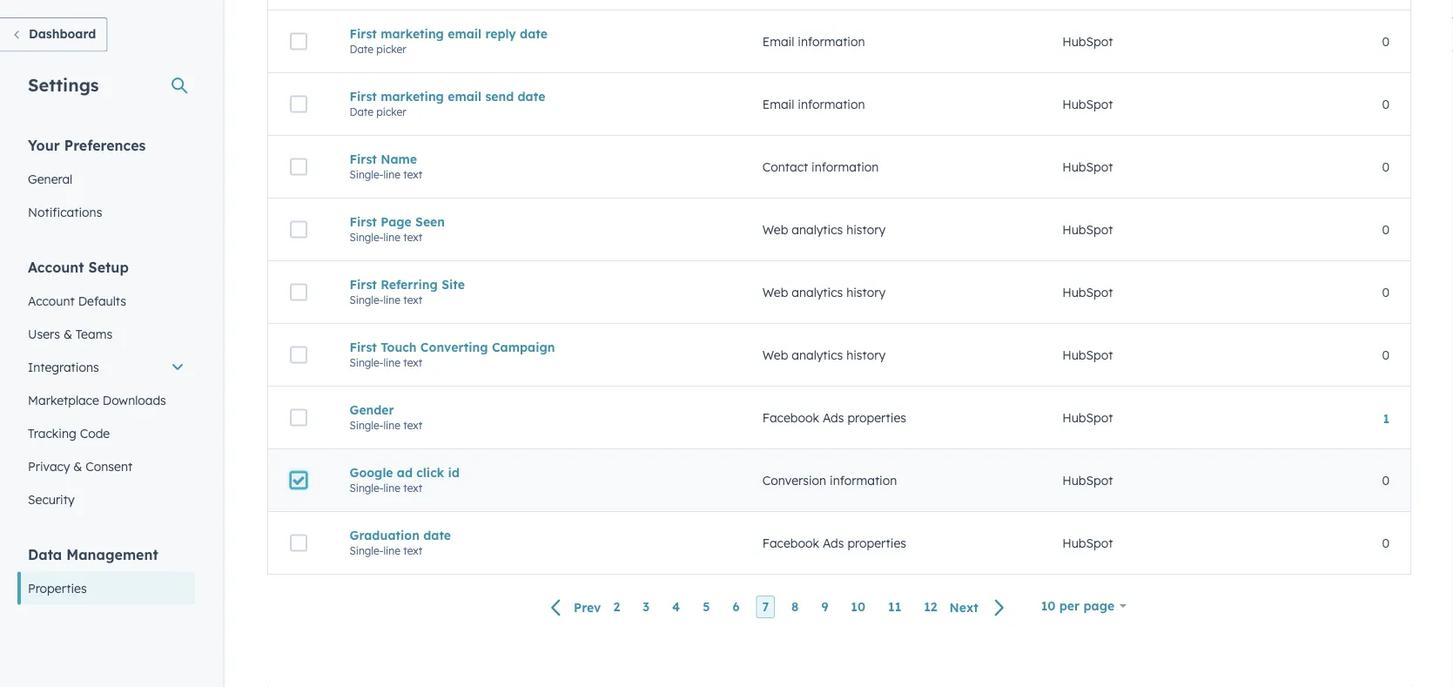 Task type: describe. For each thing, give the bounding box(es) containing it.
dashboard link
[[0, 17, 107, 52]]

properties for gender
[[848, 410, 907, 425]]

page
[[1084, 598, 1115, 614]]

data management element
[[17, 545, 195, 687]]

single- inside first page seen single-line text
[[350, 231, 384, 244]]

first for first touch converting campaign
[[350, 339, 377, 355]]

integrations button
[[17, 351, 195, 384]]

hubspot for first name
[[1063, 159, 1113, 174]]

4 button
[[666, 596, 686, 619]]

date for first marketing email reply date
[[350, 42, 374, 56]]

& for privacy
[[73, 459, 82, 474]]

privacy
[[28, 459, 70, 474]]

account for account defaults
[[28, 293, 75, 308]]

first referring site button
[[350, 277, 721, 292]]

marketing for first marketing email send date
[[381, 89, 444, 104]]

consent
[[86, 459, 133, 474]]

users & teams link
[[17, 317, 195, 351]]

12
[[924, 599, 938, 615]]

web analytics history for first page seen
[[763, 222, 886, 237]]

4
[[672, 599, 680, 615]]

web analytics history for first referring site
[[763, 285, 886, 300]]

google
[[350, 465, 393, 480]]

10 button
[[845, 596, 872, 619]]

hubspot for first touch converting campaign
[[1063, 347, 1113, 363]]

information for google ad click id
[[830, 473, 897, 488]]

tracking code link
[[17, 417, 195, 450]]

ad
[[397, 465, 413, 480]]

1
[[1383, 411, 1390, 426]]

analytics for first page seen
[[792, 222, 843, 237]]

teams
[[76, 326, 112, 341]]

users
[[28, 326, 60, 341]]

8
[[792, 599, 799, 615]]

8 button
[[786, 596, 805, 619]]

send
[[485, 89, 514, 104]]

analytics for first referring site
[[792, 285, 843, 300]]

privacy & consent link
[[17, 450, 195, 483]]

history for first referring site
[[847, 285, 886, 300]]

single- inside first name single-line text
[[350, 168, 384, 181]]

properties
[[28, 580, 87, 596]]

web for first referring site
[[763, 285, 788, 300]]

graduation date single-line text
[[350, 528, 451, 557]]

hubspot for first marketing email send date
[[1063, 96, 1113, 112]]

9
[[822, 599, 829, 615]]

line inside first touch converting campaign single-line text
[[384, 356, 401, 369]]

account for account setup
[[28, 258, 84, 276]]

account setup element
[[17, 257, 195, 516]]

2 button
[[607, 596, 626, 619]]

ads for gender
[[823, 410, 844, 425]]

single- inside graduation date single-line text
[[350, 544, 384, 557]]

campaign
[[492, 339, 555, 355]]

single- inside gender single-line text
[[350, 419, 384, 432]]

gender button
[[350, 402, 721, 417]]

integrations
[[28, 359, 99, 374]]

2
[[613, 599, 620, 615]]

single- inside first referring site single-line text
[[350, 293, 384, 306]]

7
[[762, 599, 769, 615]]

next
[[950, 599, 979, 615]]

name
[[381, 151, 417, 167]]

text inside first referring site single-line text
[[403, 293, 423, 306]]

marketplace downloads
[[28, 392, 166, 408]]

1 button
[[1383, 411, 1390, 426]]

ads for graduation date
[[823, 535, 844, 551]]

contact
[[763, 159, 808, 174]]

users & teams
[[28, 326, 112, 341]]

first marketing email send date date picker
[[350, 89, 546, 118]]

account defaults
[[28, 293, 126, 308]]

seen
[[415, 214, 445, 229]]

text inside first name single-line text
[[403, 168, 423, 181]]

settings
[[28, 74, 99, 95]]

first for first marketing email reply date
[[350, 26, 377, 41]]

information for first name
[[812, 159, 879, 174]]

11 button
[[882, 596, 908, 619]]

6 button
[[727, 596, 746, 619]]

downloads
[[103, 392, 166, 408]]

facebook for gender
[[763, 410, 820, 425]]

5 button
[[697, 596, 716, 619]]

gender single-line text
[[350, 402, 423, 432]]

page
[[381, 214, 412, 229]]

hubspot for gender
[[1063, 410, 1113, 425]]

text inside graduation date single-line text
[[403, 544, 423, 557]]

first for first referring site
[[350, 277, 377, 292]]

text inside gender single-line text
[[403, 419, 423, 432]]

code
[[80, 425, 110, 441]]

prev button
[[541, 596, 607, 619]]

3
[[643, 599, 650, 615]]

your preferences
[[28, 136, 146, 154]]

setup
[[88, 258, 129, 276]]

referring
[[381, 277, 438, 292]]

click
[[417, 465, 444, 480]]

next button
[[944, 596, 1016, 619]]

date for first marketing email send date
[[518, 89, 546, 104]]

10 for 10
[[851, 599, 866, 615]]

7 button
[[756, 596, 775, 619]]

your
[[28, 136, 60, 154]]

web for first touch converting campaign
[[763, 347, 788, 363]]

general
[[28, 171, 72, 186]]

account defaults link
[[17, 284, 195, 317]]

first touch converting campaign button
[[350, 339, 721, 355]]

security link
[[17, 483, 195, 516]]

line inside first name single-line text
[[384, 168, 401, 181]]

line inside graduation date single-line text
[[384, 544, 401, 557]]

hubspot for first page seen
[[1063, 222, 1113, 237]]

general link
[[17, 162, 195, 196]]

date for first marketing email reply date
[[520, 26, 548, 41]]

marketplace downloads link
[[17, 384, 195, 417]]

first marketing email reply date date picker
[[350, 26, 548, 56]]

account setup
[[28, 258, 129, 276]]



Task type: locate. For each thing, give the bounding box(es) containing it.
hubspot
[[1063, 34, 1113, 49], [1063, 96, 1113, 112], [1063, 159, 1113, 174], [1063, 222, 1113, 237], [1063, 285, 1113, 300], [1063, 347, 1113, 363], [1063, 410, 1113, 425], [1063, 473, 1113, 488], [1063, 535, 1113, 551]]

1 email from the top
[[763, 34, 795, 49]]

1 vertical spatial ads
[[823, 535, 844, 551]]

7 0 from the top
[[1383, 473, 1390, 488]]

10
[[1041, 598, 1056, 614], [851, 599, 866, 615]]

date right the graduation
[[423, 528, 451, 543]]

email left reply
[[448, 26, 482, 41]]

date inside first marketing email send date date picker
[[350, 105, 374, 118]]

2 date from the top
[[350, 105, 374, 118]]

notifications
[[28, 204, 102, 219]]

4 line from the top
[[384, 356, 401, 369]]

hubspot for google ad click id
[[1063, 473, 1113, 488]]

0 vertical spatial web analytics history
[[763, 222, 886, 237]]

prev
[[574, 599, 601, 615]]

email for send
[[448, 89, 482, 104]]

line down referring
[[384, 293, 401, 306]]

single- inside google ad click id single-line text
[[350, 481, 384, 494]]

single- down the graduation
[[350, 544, 384, 557]]

0 vertical spatial email information
[[763, 34, 865, 49]]

single- down google
[[350, 481, 384, 494]]

email information for first marketing email reply date
[[763, 34, 865, 49]]

1 vertical spatial analytics
[[792, 285, 843, 300]]

1 text from the top
[[403, 168, 423, 181]]

7 single- from the top
[[350, 544, 384, 557]]

facebook
[[763, 410, 820, 425], [763, 535, 820, 551]]

date inside graduation date single-line text
[[423, 528, 451, 543]]

1 line from the top
[[384, 168, 401, 181]]

information for first marketing email send date
[[798, 96, 865, 112]]

google ad click id button
[[350, 465, 721, 480]]

touch
[[381, 339, 417, 355]]

facebook down "conversion"
[[763, 535, 820, 551]]

1 vertical spatial date
[[518, 89, 546, 104]]

0 horizontal spatial 10
[[851, 599, 866, 615]]

properties link
[[17, 572, 195, 605]]

notifications link
[[17, 196, 195, 229]]

2 analytics from the top
[[792, 285, 843, 300]]

security
[[28, 492, 75, 507]]

properties
[[848, 410, 907, 425], [848, 535, 907, 551]]

history for first touch converting campaign
[[847, 347, 886, 363]]

first for first name
[[350, 151, 377, 167]]

picker for first marketing email reply date
[[377, 42, 406, 56]]

per
[[1060, 598, 1080, 614]]

web for first page seen
[[763, 222, 788, 237]]

4 0 from the top
[[1383, 222, 1390, 237]]

0 for first touch converting campaign
[[1383, 347, 1390, 363]]

3 single- from the top
[[350, 293, 384, 306]]

first inside first referring site single-line text
[[350, 277, 377, 292]]

line down gender
[[384, 419, 401, 432]]

0 vertical spatial picker
[[377, 42, 406, 56]]

marketing
[[381, 26, 444, 41], [381, 89, 444, 104]]

email information for first marketing email send date
[[763, 96, 865, 112]]

line inside gender single-line text
[[384, 419, 401, 432]]

4 first from the top
[[350, 214, 377, 229]]

first marketing email reply date button
[[350, 26, 721, 41]]

web analytics history for first touch converting campaign
[[763, 347, 886, 363]]

1 vertical spatial &
[[73, 459, 82, 474]]

marketing up name at the top of page
[[381, 89, 444, 104]]

1 vertical spatial web
[[763, 285, 788, 300]]

single- down touch
[[350, 356, 384, 369]]

hubspot for graduation date
[[1063, 535, 1113, 551]]

10 right 9
[[851, 599, 866, 615]]

1 email information from the top
[[763, 34, 865, 49]]

single- down referring
[[350, 293, 384, 306]]

3 line from the top
[[384, 293, 401, 306]]

1 vertical spatial email
[[763, 96, 795, 112]]

history for first page seen
[[847, 222, 886, 237]]

1 vertical spatial email information
[[763, 96, 865, 112]]

0 vertical spatial facebook ads properties
[[763, 410, 907, 425]]

single- down gender
[[350, 419, 384, 432]]

1 picker from the top
[[377, 42, 406, 56]]

2 ads from the top
[[823, 535, 844, 551]]

1 horizontal spatial 10
[[1041, 598, 1056, 614]]

5 first from the top
[[350, 277, 377, 292]]

text inside google ad click id single-line text
[[403, 481, 423, 494]]

1 hubspot from the top
[[1063, 34, 1113, 49]]

11
[[888, 599, 902, 615]]

text down the graduation
[[403, 544, 423, 557]]

google ad click id single-line text
[[350, 465, 460, 494]]

line
[[384, 168, 401, 181], [384, 231, 401, 244], [384, 293, 401, 306], [384, 356, 401, 369], [384, 419, 401, 432], [384, 481, 401, 494], [384, 544, 401, 557]]

5 text from the top
[[403, 419, 423, 432]]

1 marketing from the top
[[381, 26, 444, 41]]

contact information
[[763, 159, 879, 174]]

2 account from the top
[[28, 293, 75, 308]]

1 vertical spatial web analytics history
[[763, 285, 886, 300]]

1 email from the top
[[448, 26, 482, 41]]

date right reply
[[520, 26, 548, 41]]

privacy & consent
[[28, 459, 133, 474]]

text up ad
[[403, 419, 423, 432]]

1 horizontal spatial &
[[73, 459, 82, 474]]

0 horizontal spatial &
[[63, 326, 72, 341]]

line down ad
[[384, 481, 401, 494]]

preferences
[[64, 136, 146, 154]]

account up users
[[28, 293, 75, 308]]

0 vertical spatial account
[[28, 258, 84, 276]]

3 button
[[637, 596, 656, 619]]

facebook ads properties for gender
[[763, 410, 907, 425]]

site
[[442, 277, 465, 292]]

text down ad
[[403, 481, 423, 494]]

first page seen single-line text
[[350, 214, 445, 244]]

account
[[28, 258, 84, 276], [28, 293, 75, 308]]

0 vertical spatial &
[[63, 326, 72, 341]]

tracking
[[28, 425, 76, 441]]

2 email information from the top
[[763, 96, 865, 112]]

text down name at the top of page
[[403, 168, 423, 181]]

text inside first page seen single-line text
[[403, 231, 423, 244]]

date right send
[[518, 89, 546, 104]]

5 single- from the top
[[350, 419, 384, 432]]

1 facebook from the top
[[763, 410, 820, 425]]

line inside first page seen single-line text
[[384, 231, 401, 244]]

conversion information
[[763, 473, 897, 488]]

1 vertical spatial history
[[847, 285, 886, 300]]

1 date from the top
[[350, 42, 374, 56]]

5 line from the top
[[384, 419, 401, 432]]

facebook for graduation date
[[763, 535, 820, 551]]

first inside first name single-line text
[[350, 151, 377, 167]]

date
[[350, 42, 374, 56], [350, 105, 374, 118]]

web
[[763, 222, 788, 237], [763, 285, 788, 300], [763, 347, 788, 363]]

0 vertical spatial history
[[847, 222, 886, 237]]

properties up conversion information
[[848, 410, 907, 425]]

2 history from the top
[[847, 285, 886, 300]]

ads down conversion information
[[823, 535, 844, 551]]

3 0 from the top
[[1383, 159, 1390, 174]]

6
[[733, 599, 740, 615]]

date inside first marketing email reply date date picker
[[350, 42, 374, 56]]

date
[[520, 26, 548, 41], [518, 89, 546, 104], [423, 528, 451, 543]]

email for first marketing email send date
[[763, 96, 795, 112]]

first marketing email send date button
[[350, 89, 721, 104]]

7 hubspot from the top
[[1063, 410, 1113, 425]]

6 0 from the top
[[1383, 347, 1390, 363]]

date for first marketing email send date
[[350, 105, 374, 118]]

1 vertical spatial facebook
[[763, 535, 820, 551]]

6 hubspot from the top
[[1063, 347, 1113, 363]]

3 text from the top
[[403, 293, 423, 306]]

0 for first referring site
[[1383, 285, 1390, 300]]

3 analytics from the top
[[792, 347, 843, 363]]

email
[[763, 34, 795, 49], [763, 96, 795, 112]]

text inside first touch converting campaign single-line text
[[403, 356, 423, 369]]

properties for graduation date
[[848, 535, 907, 551]]

line down name at the top of page
[[384, 168, 401, 181]]

6 line from the top
[[384, 481, 401, 494]]

single- down page
[[350, 231, 384, 244]]

3 first from the top
[[350, 151, 377, 167]]

picker up name at the top of page
[[377, 105, 406, 118]]

first referring site single-line text
[[350, 277, 465, 306]]

0 for first marketing email reply date
[[1383, 34, 1390, 49]]

0 for first name
[[1383, 159, 1390, 174]]

6 first from the top
[[350, 339, 377, 355]]

pagination navigation
[[541, 596, 1016, 619]]

1 vertical spatial account
[[28, 293, 75, 308]]

email inside first marketing email send date date picker
[[448, 89, 482, 104]]

9 hubspot from the top
[[1063, 535, 1113, 551]]

graduation
[[350, 528, 420, 543]]

marketing inside first marketing email reply date date picker
[[381, 26, 444, 41]]

1 history from the top
[[847, 222, 886, 237]]

email inside first marketing email reply date date picker
[[448, 26, 482, 41]]

2 first from the top
[[350, 89, 377, 104]]

2 vertical spatial web analytics history
[[763, 347, 886, 363]]

text down referring
[[403, 293, 423, 306]]

data management
[[28, 546, 158, 563]]

1 vertical spatial marketing
[[381, 89, 444, 104]]

1 first from the top
[[350, 26, 377, 41]]

email for first marketing email reply date
[[763, 34, 795, 49]]

2 facebook from the top
[[763, 535, 820, 551]]

0 for graduation date
[[1383, 535, 1390, 551]]

2 email from the top
[[763, 96, 795, 112]]

2 facebook ads properties from the top
[[763, 535, 907, 551]]

0 for first page seen
[[1383, 222, 1390, 237]]

single- inside first touch converting campaign single-line text
[[350, 356, 384, 369]]

marketing for first marketing email reply date
[[381, 26, 444, 41]]

line down page
[[384, 231, 401, 244]]

first inside first touch converting campaign single-line text
[[350, 339, 377, 355]]

facebook ads properties for graduation date
[[763, 535, 907, 551]]

1 account from the top
[[28, 258, 84, 276]]

10 inside button
[[851, 599, 866, 615]]

single- down name at the top of page
[[350, 168, 384, 181]]

1 web from the top
[[763, 222, 788, 237]]

0 vertical spatial email
[[763, 34, 795, 49]]

email left send
[[448, 89, 482, 104]]

1 0 from the top
[[1383, 34, 1390, 49]]

0 vertical spatial date
[[520, 26, 548, 41]]

text down page
[[403, 231, 423, 244]]

6 text from the top
[[403, 481, 423, 494]]

email for reply
[[448, 26, 482, 41]]

1 vertical spatial facebook ads properties
[[763, 535, 907, 551]]

7 text from the top
[[403, 544, 423, 557]]

your preferences element
[[17, 135, 195, 229]]

first touch converting campaign single-line text
[[350, 339, 555, 369]]

3 web analytics history from the top
[[763, 347, 886, 363]]

& inside 'link'
[[73, 459, 82, 474]]

line down the graduation
[[384, 544, 401, 557]]

2 picker from the top
[[377, 105, 406, 118]]

1 vertical spatial picker
[[377, 105, 406, 118]]

2 vertical spatial date
[[423, 528, 451, 543]]

1 analytics from the top
[[792, 222, 843, 237]]

line inside first referring site single-line text
[[384, 293, 401, 306]]

marketplace
[[28, 392, 99, 408]]

1 vertical spatial date
[[350, 105, 374, 118]]

3 hubspot from the top
[[1063, 159, 1113, 174]]

management
[[66, 546, 158, 563]]

5 hubspot from the top
[[1063, 285, 1113, 300]]

0 vertical spatial properties
[[848, 410, 907, 425]]

2 web analytics history from the top
[[763, 285, 886, 300]]

1 ads from the top
[[823, 410, 844, 425]]

2 web from the top
[[763, 285, 788, 300]]

line inside google ad click id single-line text
[[384, 481, 401, 494]]

first for first page seen
[[350, 214, 377, 229]]

2 hubspot from the top
[[1063, 96, 1113, 112]]

picker
[[377, 42, 406, 56], [377, 105, 406, 118]]

single-
[[350, 168, 384, 181], [350, 231, 384, 244], [350, 293, 384, 306], [350, 356, 384, 369], [350, 419, 384, 432], [350, 481, 384, 494], [350, 544, 384, 557]]

2 vertical spatial history
[[847, 347, 886, 363]]

4 text from the top
[[403, 356, 423, 369]]

hubspot for first marketing email reply date
[[1063, 34, 1113, 49]]

1 properties from the top
[[848, 410, 907, 425]]

facebook ads properties down conversion information
[[763, 535, 907, 551]]

account up account defaults
[[28, 258, 84, 276]]

10 per page button
[[1030, 589, 1138, 624]]

graduation date button
[[350, 528, 721, 543]]

reply
[[485, 26, 516, 41]]

facebook up "conversion"
[[763, 410, 820, 425]]

text down touch
[[403, 356, 423, 369]]

first inside first page seen single-line text
[[350, 214, 377, 229]]

12 button
[[918, 596, 944, 619]]

1 facebook ads properties from the top
[[763, 410, 907, 425]]

information for first marketing email reply date
[[798, 34, 865, 49]]

3 web from the top
[[763, 347, 788, 363]]

2 0 from the top
[[1383, 96, 1390, 112]]

first page seen button
[[350, 214, 721, 229]]

0
[[1383, 34, 1390, 49], [1383, 96, 1390, 112], [1383, 159, 1390, 174], [1383, 222, 1390, 237], [1383, 285, 1390, 300], [1383, 347, 1390, 363], [1383, 473, 1390, 488], [1383, 535, 1390, 551]]

first inside first marketing email send date date picker
[[350, 89, 377, 104]]

2 properties from the top
[[848, 535, 907, 551]]

7 line from the top
[[384, 544, 401, 557]]

4 single- from the top
[[350, 356, 384, 369]]

3 history from the top
[[847, 347, 886, 363]]

9 button
[[816, 596, 835, 619]]

first for first marketing email send date
[[350, 89, 377, 104]]

marketing up first marketing email send date date picker
[[381, 26, 444, 41]]

0 vertical spatial ads
[[823, 410, 844, 425]]

2 vertical spatial web
[[763, 347, 788, 363]]

picker for first marketing email send date
[[377, 105, 406, 118]]

& right users
[[63, 326, 72, 341]]

0 vertical spatial date
[[350, 42, 374, 56]]

text
[[403, 168, 423, 181], [403, 231, 423, 244], [403, 293, 423, 306], [403, 356, 423, 369], [403, 419, 423, 432], [403, 481, 423, 494], [403, 544, 423, 557]]

4 hubspot from the top
[[1063, 222, 1113, 237]]

1 vertical spatial email
[[448, 89, 482, 104]]

tab panel
[[253, 0, 1426, 638]]

1 vertical spatial properties
[[848, 535, 907, 551]]

& for users
[[63, 326, 72, 341]]

1 web analytics history from the top
[[763, 222, 886, 237]]

tab panel containing first marketing email reply date
[[253, 0, 1426, 638]]

6 single- from the top
[[350, 481, 384, 494]]

2 marketing from the top
[[381, 89, 444, 104]]

id
[[448, 465, 460, 480]]

marketing inside first marketing email send date date picker
[[381, 89, 444, 104]]

date inside first marketing email reply date date picker
[[520, 26, 548, 41]]

converting
[[421, 339, 488, 355]]

0 for google ad click id
[[1383, 473, 1390, 488]]

hubspot for first referring site
[[1063, 285, 1113, 300]]

0 vertical spatial web
[[763, 222, 788, 237]]

defaults
[[78, 293, 126, 308]]

10 per page
[[1041, 598, 1115, 614]]

first
[[350, 26, 377, 41], [350, 89, 377, 104], [350, 151, 377, 167], [350, 214, 377, 229], [350, 277, 377, 292], [350, 339, 377, 355]]

0 vertical spatial facebook
[[763, 410, 820, 425]]

tracking code
[[28, 425, 110, 441]]

2 text from the top
[[403, 231, 423, 244]]

2 single- from the top
[[350, 231, 384, 244]]

picker inside first marketing email send date date picker
[[377, 105, 406, 118]]

properties up the "11"
[[848, 535, 907, 551]]

0 vertical spatial email
[[448, 26, 482, 41]]

date inside first marketing email send date date picker
[[518, 89, 546, 104]]

8 hubspot from the top
[[1063, 473, 1113, 488]]

conversion
[[763, 473, 827, 488]]

first name single-line text
[[350, 151, 423, 181]]

picker inside first marketing email reply date date picker
[[377, 42, 406, 56]]

email
[[448, 26, 482, 41], [448, 89, 482, 104]]

2 email from the top
[[448, 89, 482, 104]]

0 vertical spatial analytics
[[792, 222, 843, 237]]

5 0 from the top
[[1383, 285, 1390, 300]]

2 vertical spatial analytics
[[792, 347, 843, 363]]

8 0 from the top
[[1383, 535, 1390, 551]]

picker up first marketing email send date date picker
[[377, 42, 406, 56]]

10 left the per
[[1041, 598, 1056, 614]]

gender
[[350, 402, 394, 417]]

dashboard
[[29, 26, 96, 41]]

0 vertical spatial marketing
[[381, 26, 444, 41]]

10 inside popup button
[[1041, 598, 1056, 614]]

0 for first marketing email send date
[[1383, 96, 1390, 112]]

10 for 10 per page
[[1041, 598, 1056, 614]]

data
[[28, 546, 62, 563]]

analytics for first touch converting campaign
[[792, 347, 843, 363]]

facebook ads properties up conversion information
[[763, 410, 907, 425]]

ads up conversion information
[[823, 410, 844, 425]]

& right privacy
[[73, 459, 82, 474]]

line down touch
[[384, 356, 401, 369]]

2 line from the top
[[384, 231, 401, 244]]

first inside first marketing email reply date date picker
[[350, 26, 377, 41]]

1 single- from the top
[[350, 168, 384, 181]]



Task type: vqa. For each thing, say whether or not it's contained in the screenshot.
2nd Press to sort. icon from the right
no



